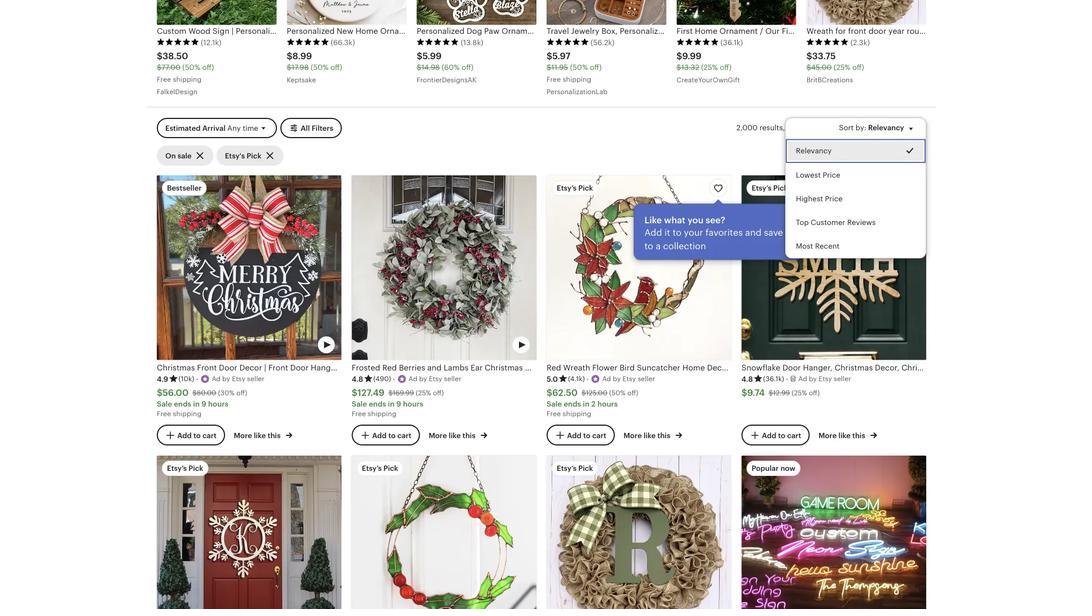 Task type: locate. For each thing, give the bounding box(es) containing it.
3 sale from the left
[[547, 400, 562, 409]]

sale inside $ 127.49 $ 169.99 (25% off) sale ends in 9 hours free shipping
[[352, 400, 367, 409]]

2 horizontal spatial door
[[369, 363, 387, 372]]

0 vertical spatial wreath for front door year round, burlap wreath with initial, personalized gift, for fall, farmhouse, housewarming wedding, outdoor decor image
[[806, 0, 926, 25]]

wreath
[[463, 363, 490, 372]]

1 | from the left
[[264, 363, 266, 372]]

2 in from the left
[[388, 400, 395, 409]]

1 cart from the left
[[202, 432, 217, 440]]

1 vertical spatial relevancy
[[796, 147, 832, 156]]

$ up the 17.98
[[287, 51, 293, 61]]

(50% down '38.50'
[[182, 63, 200, 72]]

6 5 out of 5 stars image from the left
[[806, 38, 849, 46]]

1 more like this link from the left
[[234, 430, 293, 441]]

off) for 9.99
[[720, 63, 732, 72]]

$ 38.50 $ 77.00 (50% off) free shipping falkeldesign
[[157, 51, 214, 96]]

(50% for 8.99
[[311, 63, 328, 72]]

hours down 169.99 at the bottom of page
[[403, 400, 423, 409]]

pick
[[247, 152, 261, 160], [578, 184, 593, 193], [773, 184, 788, 193], [189, 465, 203, 473], [383, 465, 398, 473], [578, 465, 593, 473]]

off) inside $ 8.99 $ 17.98 (50% off) keptsake
[[330, 63, 342, 72]]

1 in from the left
[[193, 400, 200, 409]]

ends down 62.50
[[564, 400, 581, 409]]

(25% for 9.99
[[701, 63, 718, 72]]

a up 80.00
[[212, 375, 216, 383]]

1 a d by etsy seller from the left
[[212, 375, 265, 383]]

1 horizontal spatial in
[[388, 400, 395, 409]]

· right (490)
[[393, 375, 395, 384]]

(36.1k) up the $ 9.74 $ 12.99 (25% off)
[[763, 375, 784, 383]]

3 etsy from the left
[[623, 375, 636, 383]]

(50% inside $ 38.50 $ 77.00 (50% off) free shipping falkeldesign
[[182, 63, 200, 72]]

add to cart button down 2
[[547, 425, 615, 446]]

etsy up $ 62.50 $ 125.00 (50% off) sale ends in 2 hours free shipping
[[623, 375, 636, 383]]

by up $ 62.50 $ 125.00 (50% off) sale ends in 2 hours free shipping
[[613, 375, 621, 383]]

a for 56.00
[[212, 375, 216, 383]]

1 add to cart button from the left
[[157, 425, 225, 446]]

| left "wood"
[[341, 363, 343, 372]]

1 seller from the left
[[247, 375, 265, 383]]

ends for 127.49
[[369, 400, 386, 409]]

2 by from the left
[[419, 375, 427, 383]]

more like this link for 56.00
[[234, 430, 293, 441]]

9.99
[[682, 51, 702, 61]]

9
[[202, 400, 206, 409], [396, 400, 401, 409]]

sale down the 56.00
[[157, 400, 172, 409]]

shipping up 'falkeldesign'
[[173, 76, 202, 83]]

like for 62.50
[[644, 432, 656, 440]]

(25% inside $ 9.99 $ 13.32 (25% off) createyourowngift
[[701, 63, 718, 72]]

hours right 2
[[598, 400, 618, 409]]

0 horizontal spatial ends
[[174, 400, 191, 409]]

more for 56.00
[[234, 432, 252, 440]]

what
[[664, 215, 685, 225]]

off) inside $ 62.50 $ 125.00 (50% off) sale ends in 2 hours free shipping
[[627, 390, 638, 397]]

4 by from the left
[[809, 375, 817, 383]]

1 horizontal spatial 9
[[396, 400, 401, 409]]

0 horizontal spatial hours
[[208, 400, 229, 409]]

(60%
[[442, 63, 460, 72]]

1 horizontal spatial front
[[268, 363, 288, 372]]

product video element
[[157, 176, 342, 360], [352, 176, 536, 360], [157, 456, 342, 609], [547, 456, 731, 609], [742, 456, 926, 609]]

more
[[234, 432, 252, 440], [429, 432, 447, 440], [624, 432, 642, 440], [819, 432, 837, 440]]

wreath for front door year round, burlap wreath with initial, personalized gift, for fall, farmhouse, housewarming wedding, outdoor decor image
[[806, 0, 926, 25], [547, 456, 731, 609]]

like
[[645, 215, 662, 225]]

highest
[[796, 195, 823, 203]]

shipping inside $ 62.50 $ 125.00 (50% off) sale ends in 2 hours free shipping
[[563, 410, 591, 418]]

a d by etsy seller
[[212, 375, 265, 383], [409, 375, 461, 383], [602, 375, 655, 383], [798, 375, 851, 383]]

2 horizontal spatial in
[[583, 400, 590, 409]]

0 horizontal spatial 9
[[202, 400, 206, 409]]

free inside $ 127.49 $ 169.99 (25% off) sale ends in 9 hours free shipping
[[352, 410, 366, 418]]

price inside lowest price link
[[823, 171, 840, 179]]

off) inside the $ 9.74 $ 12.99 (25% off)
[[809, 390, 820, 397]]

0 horizontal spatial hanger
[[311, 363, 338, 372]]

(50% for 5.97
[[570, 63, 588, 72]]

off) down the (56.2k) on the top right of the page
[[590, 63, 602, 72]]

front right decor
[[268, 363, 288, 372]]

2 like from the left
[[449, 432, 461, 440]]

4.8 for 9.74
[[742, 375, 753, 384]]

free inside $ 62.50 $ 125.00 (50% off) sale ends in 2 hours free shipping
[[547, 410, 561, 418]]

0 horizontal spatial |
[[264, 363, 266, 372]]

free for 56.00
[[157, 410, 171, 418]]

more like this link
[[234, 430, 293, 441], [429, 430, 487, 441], [624, 430, 682, 441], [819, 430, 877, 441]]

most recent
[[796, 242, 840, 251]]

2 horizontal spatial sale
[[547, 400, 562, 409]]

to up now
[[778, 432, 785, 440]]

to
[[673, 228, 682, 238], [645, 241, 653, 251], [193, 432, 201, 440], [388, 432, 396, 440], [583, 432, 591, 440], [778, 432, 785, 440]]

shipping inside $ 127.49 $ 169.99 (25% off) sale ends in 9 hours free shipping
[[368, 410, 396, 418]]

4 cart from the left
[[787, 432, 801, 440]]

0 horizontal spatial etsy's pick link
[[157, 456, 342, 609]]

1 sale from the left
[[157, 400, 172, 409]]

1 9 from the left
[[202, 400, 206, 409]]

cart down $ 56.00 $ 80.00 (30% off) sale ends in 9 hours free shipping
[[202, 432, 217, 440]]

5 out of 5 stars image for 9.99
[[677, 38, 719, 46]]

free inside $ 56.00 $ 80.00 (30% off) sale ends in 9 hours free shipping
[[157, 410, 171, 418]]

door right decor
[[290, 363, 309, 372]]

| up $ 127.49 $ 169.99 (25% off) sale ends in 9 hours free shipping
[[419, 363, 421, 372]]

d up 169.99 at the bottom of page
[[413, 375, 417, 383]]

3 more like this link from the left
[[624, 430, 682, 441]]

d up the $ 9.74 $ 12.99 (25% off)
[[803, 375, 807, 383]]

front
[[197, 363, 217, 372], [268, 363, 288, 372]]

a up 169.99 at the bottom of page
[[409, 375, 413, 383]]

3 ends from the left
[[564, 400, 581, 409]]

etsy for 62.50
[[623, 375, 636, 383]]

this for 56.00
[[268, 432, 281, 440]]

a d by etsy seller up 125.00 at right bottom
[[602, 375, 655, 383]]

3 add to cart from the left
[[567, 432, 606, 440]]

$ up createyourowngift
[[677, 63, 681, 72]]

in inside $ 62.50 $ 125.00 (50% off) sale ends in 2 hours free shipping
[[583, 400, 590, 409]]

relevancy right by:
[[868, 124, 904, 132]]

4.8 down "wood"
[[352, 375, 363, 384]]

free for 127.49
[[352, 410, 366, 418]]

2 more from the left
[[429, 432, 447, 440]]

off) down '(2.3k)'
[[852, 63, 864, 72]]

2 sale from the left
[[352, 400, 367, 409]]

free down 127.49
[[352, 410, 366, 418]]

12.99
[[773, 390, 790, 397]]

ends for 62.50
[[564, 400, 581, 409]]

hours inside $ 127.49 $ 169.99 (25% off) sale ends in 9 hours free shipping
[[403, 400, 423, 409]]

1 horizontal spatial hanger
[[389, 363, 417, 372]]

hanger up (490)
[[389, 363, 417, 372]]

0 horizontal spatial in
[[193, 400, 200, 409]]

(36.1k)
[[721, 38, 743, 47], [763, 375, 784, 383]]

off)
[[202, 63, 214, 72], [330, 63, 342, 72], [462, 63, 473, 72], [590, 63, 602, 72], [720, 63, 732, 72], [852, 63, 864, 72], [236, 390, 247, 397], [433, 390, 444, 397], [627, 390, 638, 397], [809, 390, 820, 397]]

1 horizontal spatial etsy's pick link
[[352, 456, 536, 609]]

free
[[157, 76, 171, 83], [547, 76, 561, 83], [157, 410, 171, 418], [352, 410, 366, 418], [547, 410, 561, 418]]

4 5 out of 5 stars image from the left
[[547, 38, 589, 46]]

shipping inside $ 38.50 $ 77.00 (50% off) free shipping falkeldesign
[[173, 76, 202, 83]]

createyourowngift
[[677, 77, 740, 84]]

highest price
[[796, 195, 843, 203]]

etsy's for red wreath flower bird suncatcher home decor nature ornament window wall hangings cling art stain glass image
[[557, 184, 577, 193]]

2 add to cart button from the left
[[352, 425, 420, 446]]

· right (4.1k)
[[587, 375, 589, 384]]

0 vertical spatial relevancy
[[868, 124, 904, 132]]

3 by from the left
[[613, 375, 621, 383]]

(50% inside $ 5.97 $ 11.95 (50% off) free shipping personalizationlab
[[570, 63, 588, 72]]

add down $ 56.00 $ 80.00 (30% off) sale ends in 9 hours free shipping
[[177, 432, 192, 440]]

d up (30%
[[216, 375, 221, 383]]

add down $ 62.50 $ 125.00 (50% off) sale ends in 2 hours free shipping
[[567, 432, 581, 440]]

4 a d by etsy seller from the left
[[798, 375, 851, 383]]

add to cart for 56.00
[[177, 432, 217, 440]]

1 horizontal spatial wreath for front door year round, burlap wreath with initial, personalized gift, for fall, farmhouse, housewarming wedding, outdoor decor image
[[806, 0, 926, 25]]

this for 62.50
[[658, 432, 670, 440]]

(25% up createyourowngift
[[701, 63, 718, 72]]

etsy for 56.00
[[232, 375, 245, 383]]

in
[[193, 400, 200, 409], [388, 400, 395, 409], [583, 400, 590, 409]]

5.0
[[547, 375, 558, 384]]

d up 125.00 at right bottom
[[607, 375, 611, 383]]

4.8
[[352, 375, 363, 384], [742, 375, 753, 384]]

cart for 56.00
[[202, 432, 217, 440]]

travel jewelry box, personalized gifts for her, christmas gifts, engraved jewelry case, birthday gifts for women, leather jewelry organizer image
[[547, 0, 666, 25]]

2 more like this link from the left
[[429, 430, 487, 441]]

off) inside $ 38.50 $ 77.00 (50% off) free shipping falkeldesign
[[202, 63, 214, 72]]

shipping inside $ 56.00 $ 80.00 (30% off) sale ends in 9 hours free shipping
[[173, 410, 202, 418]]

1 this from the left
[[268, 432, 281, 440]]

a d by etsy seller up the $ 9.74 $ 12.99 (25% off)
[[798, 375, 851, 383]]

4 etsy from the left
[[819, 375, 832, 383]]

christmas up (10k)
[[157, 363, 195, 372]]

menu
[[785, 118, 926, 259]]

5 out of 5 stars image for 33.75
[[806, 38, 849, 46]]

off) down the (12.1k)
[[202, 63, 214, 72]]

2 d from the left
[[413, 375, 417, 383]]

off) inside $ 5.99 $ 14.98 (60% off) frontierdesignsak
[[462, 63, 473, 72]]

1 more like this from the left
[[234, 432, 282, 440]]

free down 77.00
[[157, 76, 171, 83]]

to down like
[[645, 241, 653, 251]]

a up 125.00 at right bottom
[[602, 375, 607, 383]]

snowflake door hanger, christmas decor, christmas decorations, holiday decor, farmhouse christmas, rustic christmas, holiday door hanger image
[[742, 176, 926, 360]]

shipping for 56.00
[[173, 410, 202, 418]]

on sale
[[165, 152, 192, 160]]

2 4.8 from the left
[[742, 375, 753, 384]]

door up (490)
[[369, 363, 387, 372]]

more like this for 127.49
[[429, 432, 477, 440]]

1 by from the left
[[222, 375, 230, 383]]

$ 8.99 $ 17.98 (50% off) keptsake
[[287, 51, 342, 84]]

in inside $ 56.00 $ 80.00 (30% off) sale ends in 9 hours free shipping
[[193, 400, 200, 409]]

5.97
[[552, 51, 570, 61]]

5 out of 5 stars image up 9.99 at the right of page
[[677, 38, 719, 46]]

shipping for 62.50
[[563, 410, 591, 418]]

more like this
[[234, 432, 282, 440], [429, 432, 477, 440], [624, 432, 672, 440], [819, 432, 867, 440]]

1 horizontal spatial door
[[290, 363, 309, 372]]

more for 127.49
[[429, 432, 447, 440]]

(50% right 11.95
[[570, 63, 588, 72]]

1 ends from the left
[[174, 400, 191, 409]]

a d by etsy seller up 169.99 at the bottom of page
[[409, 375, 461, 383]]

2 horizontal spatial etsy's pick link
[[547, 456, 731, 609]]

$ down (490)
[[389, 390, 393, 397]]

1 hours from the left
[[208, 400, 229, 409]]

$ inside the $ 9.74 $ 12.99 (25% off)
[[769, 390, 773, 397]]

1 hanger from the left
[[311, 363, 338, 372]]

product video element for the snowflake monogram- holiday wooden monogram letters - interlocking script, door hanger wreath- christmas, winter holiday decoration image
[[157, 456, 342, 609]]

stain glass christmas green wreath suncatcher home decor window wall hangings cling art plumage suspender image
[[352, 456, 536, 609]]

hanger left "wood"
[[311, 363, 338, 372]]

1 horizontal spatial 4.8
[[742, 375, 753, 384]]

(25% up britbcreations
[[834, 63, 850, 72]]

| right decor
[[264, 363, 266, 372]]

2 front from the left
[[268, 363, 288, 372]]

etsy
[[232, 375, 245, 383], [429, 375, 442, 383], [623, 375, 636, 383], [819, 375, 832, 383]]

4 more like this from the left
[[819, 432, 867, 440]]

more like this for 62.50
[[624, 432, 672, 440]]

(50% right 125.00 at right bottom
[[609, 390, 626, 397]]

0 horizontal spatial christmas
[[157, 363, 195, 372]]

5 5 out of 5 stars image from the left
[[677, 38, 719, 46]]

to down $ 62.50 $ 125.00 (50% off) sale ends in 2 hours free shipping
[[583, 432, 591, 440]]

a left "collection"
[[656, 241, 661, 251]]

personalizationlab
[[547, 88, 608, 96]]

3 · from the left
[[587, 375, 589, 384]]

off) for 33.75
[[852, 63, 864, 72]]

add to cart
[[177, 432, 217, 440], [372, 432, 411, 440], [567, 432, 606, 440], [762, 432, 801, 440]]

sale down 62.50
[[547, 400, 562, 409]]

etsy's for "snowflake door hanger, christmas decor, christmas decorations, holiday decor, farmhouse christmas, rustic christmas, holiday door hanger" image
[[752, 184, 771, 193]]

5 out of 5 stars image
[[157, 38, 199, 46], [287, 38, 329, 46], [417, 38, 459, 46], [547, 38, 589, 46], [677, 38, 719, 46], [806, 38, 849, 46]]

add to cart button down $ 56.00 $ 80.00 (30% off) sale ends in 9 hours free shipping
[[157, 425, 225, 446]]

christmas left wreath
[[423, 363, 461, 372]]

sale inside $ 56.00 $ 80.00 (30% off) sale ends in 9 hours free shipping
[[157, 400, 172, 409]]

$ 5.97 $ 11.95 (50% off) free shipping personalizationlab
[[547, 51, 608, 96]]

price for highest price
[[825, 195, 843, 203]]

by for 127.49
[[419, 375, 427, 383]]

d for 127.49
[[413, 375, 417, 383]]

price for lowest price
[[823, 171, 840, 179]]

3 more like this from the left
[[624, 432, 672, 440]]

highest price link
[[786, 187, 926, 211]]

$ left "12.99"
[[742, 388, 747, 398]]

$ 9.74 $ 12.99 (25% off)
[[742, 388, 820, 398]]

first home ornament / our first christmas / new home gift / housewarming gift / christmas ornament / first home gift / wood key ornament image
[[677, 0, 796, 25]]

3 like from the left
[[644, 432, 656, 440]]

seller for 62.50
[[638, 375, 655, 383]]

0 horizontal spatial wreath for front door year round, burlap wreath with initial, personalized gift, for fall, farmhouse, housewarming wedding, outdoor decor image
[[547, 456, 731, 609]]

9 inside $ 127.49 $ 169.99 (25% off) sale ends in 9 hours free shipping
[[396, 400, 401, 409]]

hours inside $ 62.50 $ 125.00 (50% off) sale ends in 2 hours free shipping
[[598, 400, 618, 409]]

in inside $ 127.49 $ 169.99 (25% off) sale ends in 9 hours free shipping
[[388, 400, 395, 409]]

all filters button
[[280, 118, 342, 139]]

off) for 8.99
[[330, 63, 342, 72]]

1 like from the left
[[254, 432, 266, 440]]

9 down 169.99 at the bottom of page
[[396, 400, 401, 409]]

shipping up "personalizationlab"
[[563, 76, 591, 83]]

·
[[196, 375, 198, 384], [393, 375, 395, 384], [587, 375, 589, 384], [786, 375, 788, 384]]

$ down (4.1k)
[[582, 390, 586, 397]]

time
[[243, 124, 258, 133]]

0 horizontal spatial 4.8
[[352, 375, 363, 384]]

1 horizontal spatial |
[[341, 363, 343, 372]]

9 for 56.00
[[202, 400, 206, 409]]

by
[[222, 375, 230, 383], [419, 375, 427, 383], [613, 375, 621, 383], [809, 375, 817, 383]]

$ right 9.74
[[769, 390, 773, 397]]

$ up "personalizationlab"
[[547, 63, 551, 72]]

4 more like this link from the left
[[819, 430, 877, 441]]

9 inside $ 56.00 $ 80.00 (30% off) sale ends in 9 hours free shipping
[[202, 400, 206, 409]]

(25%
[[701, 63, 718, 72], [834, 63, 850, 72], [416, 390, 431, 397], [792, 390, 807, 397]]

d for 62.50
[[607, 375, 611, 383]]

2 5 out of 5 stars image from the left
[[287, 38, 329, 46]]

3 more from the left
[[624, 432, 642, 440]]

$ up the keptsake
[[287, 63, 291, 72]]

9 down 80.00
[[202, 400, 206, 409]]

hours down (30%
[[208, 400, 229, 409]]

menu containing relevancy
[[785, 118, 926, 259]]

3 5 out of 5 stars image from the left
[[417, 38, 459, 46]]

1 5 out of 5 stars image from the left
[[157, 38, 199, 46]]

ends inside $ 62.50 $ 125.00 (50% off) sale ends in 2 hours free shipping
[[564, 400, 581, 409]]

1 horizontal spatial hours
[[403, 400, 423, 409]]

tooltip
[[634, 201, 803, 260]]

personalized dog paw ornament | custom pet christmas ornament | animal 2023 ornament image
[[417, 0, 536, 25]]

2 9 from the left
[[396, 400, 401, 409]]

1 · from the left
[[196, 375, 198, 384]]

1 add to cart from the left
[[177, 432, 217, 440]]

and
[[745, 228, 762, 238]]

add to cart button down $ 127.49 $ 169.99 (25% off) sale ends in 9 hours free shipping
[[352, 425, 420, 446]]

sale
[[157, 400, 172, 409], [352, 400, 367, 409], [547, 400, 562, 409]]

add to cart button
[[157, 425, 225, 446], [352, 425, 420, 446], [547, 425, 615, 446], [742, 425, 810, 446]]

2 ends from the left
[[369, 400, 386, 409]]

ends for 56.00
[[174, 400, 191, 409]]

shipping for 127.49
[[368, 410, 396, 418]]

4 · from the left
[[786, 375, 788, 384]]

3 a d by etsy seller from the left
[[602, 375, 655, 383]]

seller for 127.49
[[444, 375, 461, 383]]

(25% for 127.49
[[416, 390, 431, 397]]

most recent link
[[786, 235, 926, 259]]

etsy's pick for red wreath flower bird suncatcher home decor nature ornament window wall hangings cling art stain glass image
[[557, 184, 593, 193]]

5 out of 5 stars image up 8.99
[[287, 38, 329, 46]]

shipping down the 56.00
[[173, 410, 202, 418]]

5 out of 5 stars image up '38.50'
[[157, 38, 199, 46]]

add to cart for 127.49
[[372, 432, 411, 440]]

1 4.8 from the left
[[352, 375, 363, 384]]

add to cart down $ 127.49 $ 169.99 (25% off) sale ends in 9 hours free shipping
[[372, 432, 411, 440]]

etsy's pick
[[557, 184, 593, 193], [752, 184, 788, 193], [167, 465, 203, 473], [362, 465, 398, 473], [557, 465, 593, 473]]

wood
[[345, 363, 367, 372]]

1 vertical spatial price
[[825, 195, 843, 203]]

38.50
[[163, 51, 188, 61]]

2 · from the left
[[393, 375, 395, 384]]

add to cart button for 56.00
[[157, 425, 225, 446]]

80.00
[[197, 390, 216, 397]]

(25% right 169.99 at the bottom of page
[[416, 390, 431, 397]]

(36.1k) down first home ornament / our first christmas / new home gift / housewarming gift / christmas ornament / first home gift / wood key ornament image
[[721, 38, 743, 47]]

you
[[688, 215, 704, 225]]

cart
[[202, 432, 217, 440], [397, 432, 411, 440], [592, 432, 606, 440], [787, 432, 801, 440]]

off) right "12.99"
[[809, 390, 820, 397]]

add to cart button for 127.49
[[352, 425, 420, 446]]

1 horizontal spatial sale
[[352, 400, 367, 409]]

2 horizontal spatial hours
[[598, 400, 618, 409]]

ends down 127.49
[[369, 400, 386, 409]]

by up (30%
[[222, 375, 230, 383]]

add to cart down 2
[[567, 432, 606, 440]]

1 more from the left
[[234, 432, 252, 440]]

sale inside $ 62.50 $ 125.00 (50% off) sale ends in 2 hours free shipping
[[547, 400, 562, 409]]

3 add to cart button from the left
[[547, 425, 615, 446]]

free down 11.95
[[547, 76, 561, 83]]

ends down the 56.00
[[174, 400, 191, 409]]

3 this from the left
[[658, 432, 670, 440]]

2 cart from the left
[[397, 432, 411, 440]]

more for 62.50
[[624, 432, 642, 440]]

hours
[[208, 400, 229, 409], [403, 400, 423, 409], [598, 400, 618, 409]]

2,000 results, with ads
[[736, 124, 816, 132]]

a d by etsy seller for 62.50
[[602, 375, 655, 383]]

top customer reviews link
[[786, 211, 926, 235]]

relevancy
[[868, 124, 904, 132], [796, 147, 832, 156]]

2 horizontal spatial ends
[[564, 400, 581, 409]]

add to cart up now
[[762, 432, 801, 440]]

(50% inside $ 62.50 $ 125.00 (50% off) sale ends in 2 hours free shipping
[[609, 390, 626, 397]]

0 horizontal spatial sale
[[157, 400, 172, 409]]

off) inside $ 9.99 $ 13.32 (25% off) createyourowngift
[[720, 63, 732, 72]]

by for 56.00
[[222, 375, 230, 383]]

custom wood sign | personalized family name sign | last name pallet sign | wedding gift | home wall decor | anniversary gift image
[[157, 0, 277, 25]]

5 out of 5 stars image up 5.99
[[417, 38, 459, 46]]

popular now link
[[742, 456, 926, 609]]

2 hours from the left
[[403, 400, 423, 409]]

add to cart down $ 56.00 $ 80.00 (30% off) sale ends in 9 hours free shipping
[[177, 432, 217, 440]]

2 etsy from the left
[[429, 375, 442, 383]]

shipping
[[173, 76, 202, 83], [563, 76, 591, 83], [173, 410, 202, 418], [368, 410, 396, 418], [563, 410, 591, 418]]

3 cart from the left
[[592, 432, 606, 440]]

2 more like this from the left
[[429, 432, 477, 440]]

etsy's
[[557, 184, 577, 193], [752, 184, 771, 193], [167, 465, 187, 473], [362, 465, 382, 473], [557, 465, 577, 473]]

1 horizontal spatial christmas
[[423, 363, 461, 372]]

3 seller from the left
[[638, 375, 655, 383]]

1 horizontal spatial (36.1k)
[[763, 375, 784, 383]]

ends inside $ 127.49 $ 169.99 (25% off) sale ends in 9 hours free shipping
[[369, 400, 386, 409]]

cart up now
[[787, 432, 801, 440]]

off) inside $ 56.00 $ 80.00 (30% off) sale ends in 9 hours free shipping
[[236, 390, 247, 397]]

3 in from the left
[[583, 400, 590, 409]]

see?
[[706, 215, 725, 225]]

(25% inside $ 127.49 $ 169.99 (25% off) sale ends in 9 hours free shipping
[[416, 390, 431, 397]]

price right lowest
[[823, 171, 840, 179]]

4.9
[[157, 375, 168, 384]]

$ down "wood"
[[352, 388, 357, 398]]

0 horizontal spatial relevancy
[[796, 147, 832, 156]]

to for 62.50
[[583, 432, 591, 440]]

2 add to cart from the left
[[372, 432, 411, 440]]

etsy down decor
[[232, 375, 245, 383]]

$ up 77.00
[[157, 51, 163, 61]]

etsy's
[[225, 152, 245, 160]]

0 horizontal spatial front
[[197, 363, 217, 372]]

cart for 62.50
[[592, 432, 606, 440]]

arrival
[[202, 124, 226, 133]]

$ up 13.32
[[677, 51, 682, 61]]

· for 127.49
[[393, 375, 395, 384]]

(25% inside the $ 9.74 $ 12.99 (25% off)
[[792, 390, 807, 397]]

(25% for 33.75
[[834, 63, 850, 72]]

off) inside $ 33.75 $ 45.00 (25% off) britbcreations
[[852, 63, 864, 72]]

etsy up $ 127.49 $ 169.99 (25% off) sale ends in 9 hours free shipping
[[429, 375, 442, 383]]

3 d from the left
[[607, 375, 611, 383]]

ends inside $ 56.00 $ 80.00 (30% off) sale ends in 9 hours free shipping
[[174, 400, 191, 409]]

shipping down 127.49
[[368, 410, 396, 418]]

off) inside $ 5.97 $ 11.95 (50% off) free shipping personalizationlab
[[590, 63, 602, 72]]

in for 56.00
[[193, 400, 200, 409]]

add down like
[[645, 228, 662, 238]]

off) for 62.50
[[627, 390, 638, 397]]

free inside $ 5.97 $ 11.95 (50% off) free shipping personalizationlab
[[547, 76, 561, 83]]

4.8 for 127.49
[[352, 375, 363, 384]]

0 horizontal spatial (36.1k)
[[721, 38, 743, 47]]

|
[[264, 363, 266, 372], [341, 363, 343, 372], [419, 363, 421, 372]]

hours inside $ 56.00 $ 80.00 (30% off) sale ends in 9 hours free shipping
[[208, 400, 229, 409]]

a for 62.50
[[602, 375, 607, 383]]

2 a d by etsy seller from the left
[[409, 375, 461, 383]]

cart down 2
[[592, 432, 606, 440]]

product video element for frosted red berries and lambs ear christmas holiday wreath for front door, rustic farmhouse wall decor, christmas gift for home, with ribbon image
[[352, 176, 536, 360]]

2 seller from the left
[[444, 375, 461, 383]]

2 horizontal spatial |
[[419, 363, 421, 372]]

off) for 127.49
[[433, 390, 444, 397]]

off) right 169.99 at the bottom of page
[[433, 390, 444, 397]]

0 vertical spatial price
[[823, 171, 840, 179]]

1 d from the left
[[216, 375, 221, 383]]

door left decor
[[219, 363, 237, 372]]

cart down $ 127.49 $ 169.99 (25% off) sale ends in 9 hours free shipping
[[397, 432, 411, 440]]

lowest price link
[[786, 163, 926, 187]]

3 | from the left
[[419, 363, 421, 372]]

(25% inside $ 33.75 $ 45.00 (25% off) britbcreations
[[834, 63, 850, 72]]

1 horizontal spatial ends
[[369, 400, 386, 409]]

hours for 62.50
[[598, 400, 618, 409]]

(50% inside $ 8.99 $ 17.98 (50% off) keptsake
[[311, 63, 328, 72]]

all filters
[[301, 124, 333, 133]]

off) inside $ 127.49 $ 169.99 (25% off) sale ends in 9 hours free shipping
[[433, 390, 444, 397]]

2 this from the left
[[463, 432, 476, 440]]

hanger
[[311, 363, 338, 372], [389, 363, 417, 372]]

add
[[645, 228, 662, 238], [177, 432, 192, 440], [372, 432, 387, 440], [567, 432, 581, 440], [762, 432, 776, 440]]

3 hours from the left
[[598, 400, 618, 409]]

door
[[219, 363, 237, 372], [290, 363, 309, 372], [369, 363, 387, 372]]

0 horizontal spatial door
[[219, 363, 237, 372]]

1 etsy from the left
[[232, 375, 245, 383]]

price inside highest price link
[[825, 195, 843, 203]]



Task type: describe. For each thing, give the bounding box(es) containing it.
169.99
[[393, 390, 414, 397]]

9.74
[[747, 388, 765, 398]]

(66.3k)
[[331, 38, 355, 47]]

most
[[796, 242, 813, 251]]

your
[[684, 228, 703, 238]]

off) for 56.00
[[236, 390, 247, 397]]

top customer reviews
[[796, 219, 876, 227]]

$ 5.99 $ 14.98 (60% off) frontierdesignsak
[[417, 51, 477, 84]]

33.75
[[812, 51, 836, 61]]

etsy's pick
[[225, 152, 261, 160]]

add to cart for 62.50
[[567, 432, 606, 440]]

2 christmas from the left
[[423, 363, 461, 372]]

1 christmas from the left
[[157, 363, 195, 372]]

hours for 127.49
[[403, 400, 423, 409]]

like for 56.00
[[254, 432, 266, 440]]

tooltip containing like what you see?
[[634, 201, 803, 260]]

$ 56.00 $ 80.00 (30% off) sale ends in 9 hours free shipping
[[157, 388, 247, 418]]

to for 127.49
[[388, 432, 396, 440]]

5 out of 5 stars image for 5.99
[[417, 38, 459, 46]]

snowflake monogram- holiday wooden monogram letters - interlocking script, door hanger wreath- christmas, winter holiday decoration image
[[157, 456, 342, 609]]

cart for 127.49
[[397, 432, 411, 440]]

etsy's for stain glass christmas green wreath suncatcher home decor window wall hangings cling art plumage suspender image at the left
[[362, 465, 382, 473]]

(12.1k)
[[201, 38, 221, 47]]

5 out of 5 stars image for 38.50
[[157, 38, 199, 46]]

(50% for 62.50
[[609, 390, 626, 397]]

5.99
[[422, 51, 442, 61]]

(10k)
[[178, 375, 194, 383]]

red wreath flower bird suncatcher home decor nature ornament window wall hangings cling art stain glass image
[[547, 176, 731, 360]]

sort
[[839, 124, 854, 132]]

4 add to cart button from the left
[[742, 425, 810, 446]]

1 front from the left
[[197, 363, 217, 372]]

by for 62.50
[[613, 375, 621, 383]]

$ down the '4.9'
[[157, 388, 163, 398]]

$ 127.49 $ 169.99 (25% off) sale ends in 9 hours free shipping
[[352, 388, 444, 418]]

· for 56.00
[[196, 375, 198, 384]]

$ up 'falkeldesign'
[[157, 63, 161, 72]]

like for 127.49
[[449, 432, 461, 440]]

4 seller from the left
[[834, 375, 851, 383]]

2,000
[[736, 124, 758, 132]]

off) for 9.74
[[809, 390, 820, 397]]

favorites
[[706, 228, 743, 238]]

$ 9.99 $ 13.32 (25% off) createyourowngift
[[677, 51, 740, 84]]

popular
[[752, 465, 779, 473]]

14.98
[[421, 63, 440, 72]]

1 vertical spatial (36.1k)
[[763, 375, 784, 383]]

1 door from the left
[[219, 363, 237, 372]]

keptsake
[[287, 77, 316, 84]]

11.95
[[551, 63, 568, 72]]

more like this link for 127.49
[[429, 430, 487, 441]]

0 vertical spatial (36.1k)
[[721, 38, 743, 47]]

now
[[781, 465, 795, 473]]

2 etsy's pick link from the left
[[352, 456, 536, 609]]

with
[[786, 124, 801, 132]]

britbcreations
[[806, 77, 853, 84]]

more like this link for 62.50
[[624, 430, 682, 441]]

relevancy inside menu
[[796, 147, 832, 156]]

top
[[796, 219, 809, 227]]

add for 62.50
[[567, 432, 581, 440]]

off) for 5.97
[[590, 63, 602, 72]]

sale for 62.50
[[547, 400, 562, 409]]

5 out of 5 stars image for 5.97
[[547, 38, 589, 46]]

4 this from the left
[[852, 432, 865, 440]]

(490)
[[373, 375, 391, 383]]

$ up 14.98
[[417, 51, 422, 61]]

62.50
[[552, 388, 578, 398]]

filters
[[312, 124, 333, 133]]

17.98
[[291, 63, 309, 72]]

(30%
[[218, 390, 235, 397]]

frosted red berries and lambs ear christmas holiday wreath for front door, rustic farmhouse wall decor, christmas gift for home, with ribbon image
[[352, 176, 536, 360]]

2 | from the left
[[341, 363, 343, 372]]

$ 62.50 $ 125.00 (50% off) sale ends in 2 hours free shipping
[[547, 388, 638, 418]]

a d by etsy seller for 56.00
[[212, 375, 265, 383]]

recent
[[815, 242, 840, 251]]

(13.8k)
[[461, 38, 483, 47]]

estimated arrival any time
[[165, 124, 258, 133]]

more like this for 56.00
[[234, 432, 282, 440]]

sort by: relevancy
[[839, 124, 904, 132]]

2 door from the left
[[290, 363, 309, 372]]

on
[[165, 152, 176, 160]]

lowest
[[796, 171, 821, 179]]

8.99
[[293, 51, 312, 61]]

add inside like what you see? add it to your favorites and save to a collection
[[645, 228, 662, 238]]

in for 62.50
[[583, 400, 590, 409]]

1 vertical spatial wreath for front door year round, burlap wreath with initial, personalized gift, for fall, farmhouse, housewarming wedding, outdoor decor image
[[547, 456, 731, 609]]

$ up britbcreations
[[806, 63, 811, 72]]

5 out of 5 stars image for 8.99
[[287, 38, 329, 46]]

$ up 11.95
[[547, 51, 552, 61]]

1 etsy's pick link from the left
[[157, 456, 342, 609]]

in for 127.49
[[388, 400, 395, 409]]

$ up "frontierdesignsak"
[[417, 63, 421, 72]]

add for 127.49
[[372, 432, 387, 440]]

45.00
[[811, 63, 832, 72]]

etsy for 127.49
[[429, 375, 442, 383]]

to right "it"
[[673, 228, 682, 238]]

add to cart button for 62.50
[[547, 425, 615, 446]]

product video element for custom neon sign | neon sign | wedding signs | name neon sign | led neon light sign | wedding bridesmaid gifts | wall decor | home decor image
[[742, 456, 926, 609]]

9 for 127.49
[[396, 400, 401, 409]]

13.32
[[681, 63, 699, 72]]

hours for 56.00
[[208, 400, 229, 409]]

reviews
[[847, 219, 876, 227]]

sale for 127.49
[[352, 400, 367, 409]]

a inside like what you see? add it to your favorites and save to a collection
[[656, 241, 661, 251]]

a d by etsy seller for 127.49
[[409, 375, 461, 383]]

it
[[665, 228, 670, 238]]

christmas front door decor | front door hanger | wood door hanger | christmas wreath image
[[157, 176, 342, 360]]

custom neon sign | neon sign | wedding signs | name neon sign | led neon light sign | wedding bridesmaid gifts | wall decor | home decor image
[[742, 456, 926, 609]]

product video element for bottom wreath for front door year round, burlap wreath with initial, personalized gift, for fall, farmhouse, housewarming wedding, outdoor decor "image"
[[547, 456, 731, 609]]

4 add to cart from the left
[[762, 432, 801, 440]]

shipping inside $ 5.97 $ 11.95 (50% off) free shipping personalizationlab
[[563, 76, 591, 83]]

any
[[227, 124, 241, 133]]

customer
[[811, 219, 845, 227]]

$ down (10k)
[[192, 390, 197, 397]]

3 etsy's pick link from the left
[[547, 456, 731, 609]]

sale
[[178, 152, 192, 160]]

collection
[[663, 241, 706, 251]]

on sale link
[[157, 146, 214, 166]]

a up the $ 9.74 $ 12.99 (25% off)
[[798, 375, 803, 383]]

relevancy link
[[786, 139, 926, 163]]

all
[[301, 124, 310, 133]]

by:
[[856, 124, 866, 132]]

sale for 56.00
[[157, 400, 172, 409]]

to for 56.00
[[193, 432, 201, 440]]

127.49
[[357, 388, 385, 398]]

like what you see? add it to your favorites and save to a collection
[[645, 215, 783, 251]]

2
[[591, 400, 596, 409]]

add up popular
[[762, 432, 776, 440]]

(2.3k)
[[850, 38, 870, 47]]

to for 9.74
[[778, 432, 785, 440]]

4 d from the left
[[803, 375, 807, 383]]

(56.2k)
[[591, 38, 615, 47]]

christmas front door decor | front door hanger | wood door hanger | christmas wreath
[[157, 363, 490, 372]]

77.00
[[161, 63, 180, 72]]

· for 62.50
[[587, 375, 589, 384]]

3 door from the left
[[369, 363, 387, 372]]

estimated
[[165, 124, 201, 133]]

free for 62.50
[[547, 410, 561, 418]]

ads
[[803, 124, 816, 132]]

$ down 5.0
[[547, 388, 552, 398]]

bestseller
[[167, 184, 202, 193]]

save
[[764, 228, 783, 238]]

4 like from the left
[[839, 432, 851, 440]]

$ up the 45.00
[[806, 51, 812, 61]]

4 more from the left
[[819, 432, 837, 440]]

d for 56.00
[[216, 375, 221, 383]]

etsy's pick link
[[216, 146, 283, 166]]

this for 127.49
[[463, 432, 476, 440]]

product video element for christmas front door decor | front door hanger | wood door hanger | christmas wreath image
[[157, 176, 342, 360]]

2 hanger from the left
[[389, 363, 417, 372]]

popular now
[[752, 465, 795, 473]]

results,
[[760, 124, 785, 132]]

frontierdesignsak
[[417, 77, 477, 84]]

(50% for 38.50
[[182, 63, 200, 72]]

off) for 5.99
[[462, 63, 473, 72]]

falkeldesign
[[157, 88, 198, 96]]

seller for 56.00
[[247, 375, 265, 383]]

56.00
[[163, 388, 189, 398]]

personalized new home ornament - new home christmas ornament - wreath new house ornament image
[[287, 0, 407, 25]]

add for 56.00
[[177, 432, 192, 440]]

a for 127.49
[[409, 375, 413, 383]]

free inside $ 38.50 $ 77.00 (50% off) free shipping falkeldesign
[[157, 76, 171, 83]]

lowest price
[[796, 171, 840, 179]]

off) for 38.50
[[202, 63, 214, 72]]

etsy's pick for "snowflake door hanger, christmas decor, christmas decorations, holiday decor, farmhouse christmas, rustic christmas, holiday door hanger" image
[[752, 184, 788, 193]]

1 horizontal spatial relevancy
[[868, 124, 904, 132]]

etsy's pick for stain glass christmas green wreath suncatcher home decor window wall hangings cling art plumage suspender image at the left
[[362, 465, 398, 473]]



Task type: vqa. For each thing, say whether or not it's contained in the screenshot.


